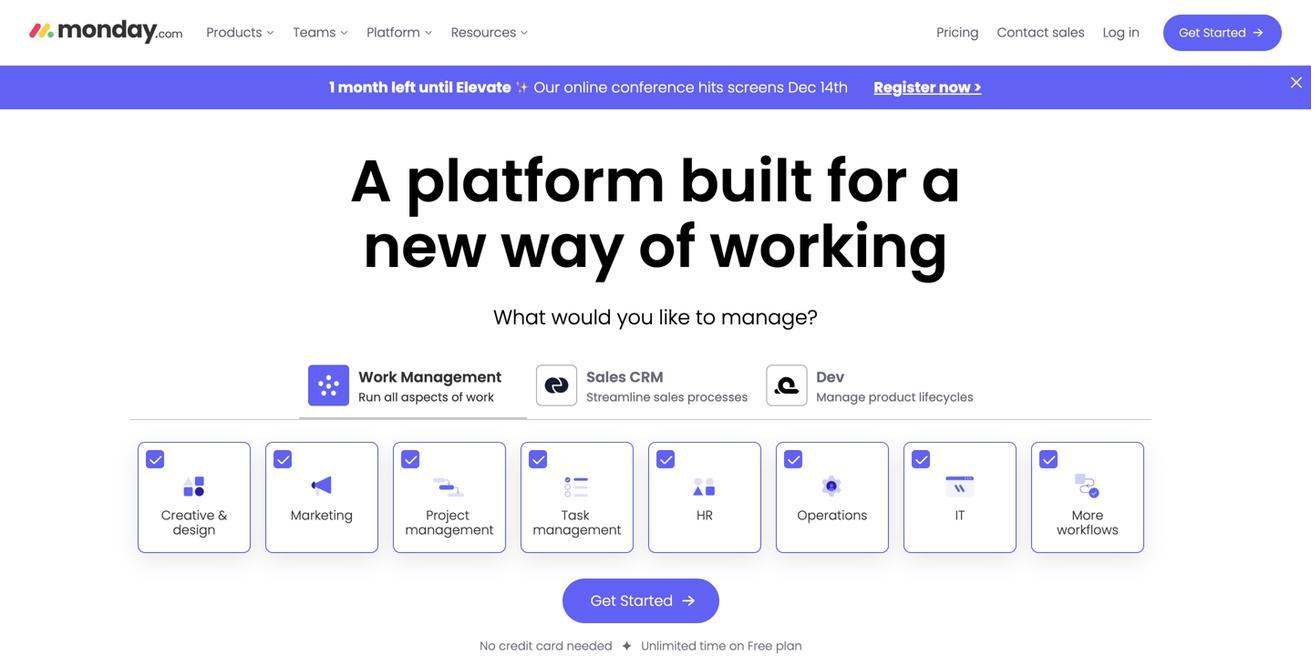 Task type: vqa. For each thing, say whether or not it's contained in the screenshot.
RESPONSE
no



Task type: describe. For each thing, give the bounding box(es) containing it.
project
[[426, 507, 469, 525]]

hr image
[[687, 468, 723, 505]]

what would you like to manage?
[[493, 304, 818, 332]]

products
[[207, 24, 262, 41]]

now
[[939, 77, 971, 98]]

marketing
[[291, 507, 353, 525]]

More workflows checkbox
[[1031, 442, 1144, 553]]

until
[[419, 77, 453, 98]]

plan
[[776, 638, 802, 655]]

sales inside button
[[1052, 24, 1085, 41]]

contact sales button
[[988, 18, 1094, 47]]

products link
[[197, 18, 284, 47]]

list containing pricing
[[928, 0, 1149, 66]]

new way of working
[[363, 206, 948, 288]]

conference
[[612, 77, 695, 98]]

creative design image
[[176, 468, 213, 505]]

more image
[[1069, 468, 1106, 505]]

needed
[[567, 638, 612, 655]]

to
[[696, 304, 716, 332]]

elevate
[[456, 77, 511, 98]]

all
[[384, 389, 398, 406]]

sales
[[587, 367, 626, 388]]

Marketing checkbox
[[265, 442, 378, 553]]

14th
[[821, 77, 848, 98]]

card
[[536, 638, 564, 655]]

0 horizontal spatial get
[[591, 591, 616, 611]]

free
[[748, 638, 773, 655]]

ops image
[[814, 468, 851, 505]]

resources
[[451, 24, 516, 41]]

started inside main element
[[1203, 25, 1246, 41]]

1 horizontal spatial get started button
[[1164, 15, 1282, 51]]

creative
[[161, 507, 215, 525]]

what
[[493, 304, 546, 332]]

management
[[401, 367, 502, 388]]

hits
[[699, 77, 724, 98]]

IT checkbox
[[904, 442, 1017, 553]]

sales inside sales crm streamline sales processes
[[654, 389, 684, 406]]

streamline
[[587, 389, 651, 406]]

more
[[1072, 507, 1104, 525]]

built
[[680, 141, 813, 222]]

wm color image
[[308, 365, 349, 406]]

dev
[[816, 367, 845, 388]]

1 month left until elevate ✨ our online conference hits screens dec 14th
[[329, 77, 852, 98]]

would
[[551, 304, 612, 332]]

log
[[1103, 24, 1125, 41]]

dev color image
[[766, 365, 807, 406]]

management for task
[[533, 521, 622, 539]]

left
[[391, 77, 416, 98]]

project management image
[[431, 468, 468, 505]]

HR checkbox
[[648, 442, 761, 553]]

✦
[[622, 638, 632, 655]]

contact
[[997, 24, 1049, 41]]

task management
[[533, 507, 622, 539]]

get inside main element
[[1179, 25, 1200, 41]]

log in
[[1103, 24, 1140, 41]]

hr
[[697, 507, 713, 525]]

unlimited
[[641, 638, 697, 655]]

pricing link
[[928, 18, 988, 47]]

>
[[974, 77, 982, 98]]

sales crm streamline sales processes
[[587, 367, 748, 406]]

manage
[[816, 389, 866, 406]]

0 horizontal spatial started
[[620, 591, 673, 611]]

our
[[534, 77, 560, 98]]

a platform built for a
[[350, 141, 961, 222]]

lifecycles
[[919, 389, 974, 406]]

project management
[[405, 507, 494, 539]]

resources link
[[442, 18, 538, 47]]

screens
[[728, 77, 784, 98]]

aspects
[[401, 389, 448, 406]]

of inside work management run all aspects of work
[[452, 389, 463, 406]]

design
[[173, 521, 216, 539]]

teams link
[[284, 18, 358, 47]]

register now > link
[[874, 77, 982, 98]]

&
[[218, 507, 227, 525]]



Task type: locate. For each thing, give the bounding box(es) containing it.
teams
[[293, 24, 336, 41]]

0 vertical spatial sales
[[1052, 24, 1085, 41]]

get
[[1179, 25, 1200, 41], [591, 591, 616, 611]]

manage?
[[721, 304, 818, 332]]

1 list from the left
[[197, 0, 538, 66]]

sales
[[1052, 24, 1085, 41], [654, 389, 684, 406]]

✨
[[515, 77, 530, 98]]

like
[[659, 304, 690, 332]]

workflows
[[1057, 521, 1119, 539]]

Operations checkbox
[[776, 442, 889, 553]]

1 vertical spatial started
[[620, 591, 673, 611]]

get started button right "in"
[[1164, 15, 1282, 51]]

no
[[480, 638, 496, 655]]

0 horizontal spatial list
[[197, 0, 538, 66]]

get started
[[1179, 25, 1246, 41], [591, 591, 673, 611]]

get started for the leftmost get started button
[[591, 591, 673, 611]]

1 management from the left
[[405, 521, 494, 539]]

started right "in"
[[1203, 25, 1246, 41]]

get started up ✦
[[591, 591, 673, 611]]

work
[[359, 367, 397, 388]]

0 vertical spatial of
[[639, 206, 696, 288]]

1 horizontal spatial started
[[1203, 25, 1246, 41]]

task image
[[559, 468, 596, 505]]

0 vertical spatial get
[[1179, 25, 1200, 41]]

0 horizontal spatial get started
[[591, 591, 673, 611]]

management
[[405, 521, 494, 539], [533, 521, 622, 539]]

1 vertical spatial get
[[591, 591, 616, 611]]

Project management checkbox
[[393, 442, 506, 553]]

register
[[874, 77, 936, 98]]

crm dark image
[[536, 365, 577, 406]]

1 horizontal spatial of
[[639, 206, 696, 288]]

management inside task management option
[[533, 521, 622, 539]]

1 horizontal spatial get started
[[1179, 25, 1246, 41]]

list containing products
[[197, 0, 538, 66]]

management inside project management option
[[405, 521, 494, 539]]

new
[[363, 206, 487, 288]]

platform
[[406, 141, 666, 222]]

platform link
[[358, 18, 442, 47]]

working
[[710, 206, 948, 288]]

online
[[564, 77, 608, 98]]

processes
[[688, 389, 748, 406]]

management down project management 'icon'
[[405, 521, 494, 539]]

time
[[700, 638, 726, 655]]

0 horizontal spatial sales
[[654, 389, 684, 406]]

get started inside main element
[[1179, 25, 1246, 41]]

1 vertical spatial get started button
[[562, 579, 720, 624]]

1
[[329, 77, 335, 98]]

get started button
[[1164, 15, 1282, 51], [562, 579, 720, 624]]

1 horizontal spatial management
[[533, 521, 622, 539]]

a
[[922, 141, 961, 222]]

in
[[1129, 24, 1140, 41]]

no credit card needed   ✦    unlimited time on free plan
[[480, 638, 802, 655]]

0 vertical spatial started
[[1203, 25, 1246, 41]]

task
[[562, 507, 589, 525]]

dev dark image
[[766, 365, 807, 406]]

crm color image
[[536, 365, 577, 406]]

list
[[197, 0, 538, 66], [928, 0, 1149, 66]]

0 horizontal spatial get started button
[[562, 579, 720, 624]]

Creative & design checkbox
[[138, 442, 251, 553]]

marketing image
[[303, 468, 340, 505]]

for
[[827, 141, 908, 222]]

work management run all aspects of work
[[359, 367, 502, 406]]

get up needed
[[591, 591, 616, 611]]

crm
[[630, 367, 663, 388]]

more workflows
[[1057, 507, 1119, 539]]

product
[[869, 389, 916, 406]]

dec
[[788, 77, 817, 98]]

of up like on the right top of the page
[[639, 206, 696, 288]]

2 management from the left
[[533, 521, 622, 539]]

run
[[359, 389, 381, 406]]

1 horizontal spatial list
[[928, 0, 1149, 66]]

credit
[[499, 638, 533, 655]]

1 horizontal spatial get
[[1179, 25, 1200, 41]]

operations
[[798, 507, 868, 525]]

group containing creative & design
[[130, 435, 1152, 561]]

Task management checkbox
[[521, 442, 634, 553]]

it
[[955, 507, 965, 525]]

0 horizontal spatial management
[[405, 521, 494, 539]]

monday.com logo image
[[29, 12, 183, 50]]

you
[[617, 304, 654, 332]]

sales down crm
[[654, 389, 684, 406]]

2 list from the left
[[928, 0, 1149, 66]]

work
[[466, 389, 494, 406]]

0 vertical spatial get started button
[[1164, 15, 1282, 51]]

get started button up no credit card needed   ✦    unlimited time on free plan
[[562, 579, 720, 624]]

get right "in"
[[1179, 25, 1200, 41]]

started up no credit card needed   ✦    unlimited time on free plan
[[620, 591, 673, 611]]

on
[[729, 638, 745, 655]]

sales right contact
[[1052, 24, 1085, 41]]

get started right "in"
[[1179, 25, 1246, 41]]

management for project
[[405, 521, 494, 539]]

pricing
[[937, 24, 979, 41]]

creative & design
[[161, 507, 227, 539]]

it image
[[942, 468, 979, 505]]

way
[[501, 206, 625, 288]]

month
[[338, 77, 388, 98]]

of
[[639, 206, 696, 288], [452, 389, 463, 406]]

1 horizontal spatial sales
[[1052, 24, 1085, 41]]

management down task image
[[533, 521, 622, 539]]

register now >
[[874, 77, 982, 98]]

a
[[350, 141, 392, 222]]

0 vertical spatial get started
[[1179, 25, 1246, 41]]

log in link
[[1094, 18, 1149, 47]]

1 vertical spatial sales
[[654, 389, 684, 406]]

wm dark image
[[308, 365, 349, 406]]

group
[[130, 435, 1152, 561]]

1 vertical spatial of
[[452, 389, 463, 406]]

of down management
[[452, 389, 463, 406]]

dev manage product lifecycles
[[816, 367, 974, 406]]

started
[[1203, 25, 1246, 41], [620, 591, 673, 611]]

platform
[[367, 24, 420, 41]]

0 horizontal spatial of
[[452, 389, 463, 406]]

contact sales
[[997, 24, 1085, 41]]

get started for right get started button
[[1179, 25, 1246, 41]]

main element
[[197, 0, 1282, 66]]

1 vertical spatial get started
[[591, 591, 673, 611]]



